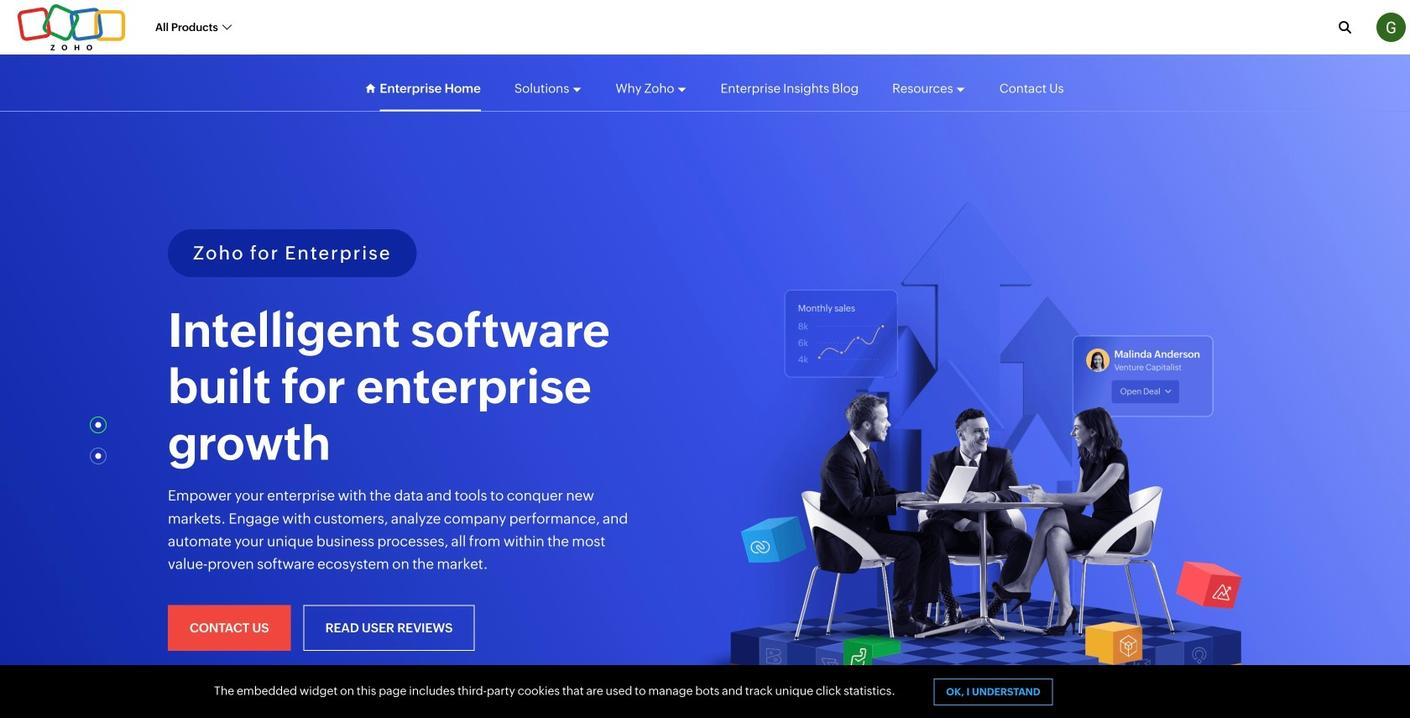 Task type: describe. For each thing, give the bounding box(es) containing it.
zoho for enterprise - intelligent software built for enterprise growth image
[[686, 202, 1259, 718]]



Task type: vqa. For each thing, say whether or not it's contained in the screenshot.
TAB LIST
yes



Task type: locate. For each thing, give the bounding box(es) containing it.
gary orlando image
[[1377, 13, 1407, 42]]

tab list
[[93, 422, 110, 484]]



